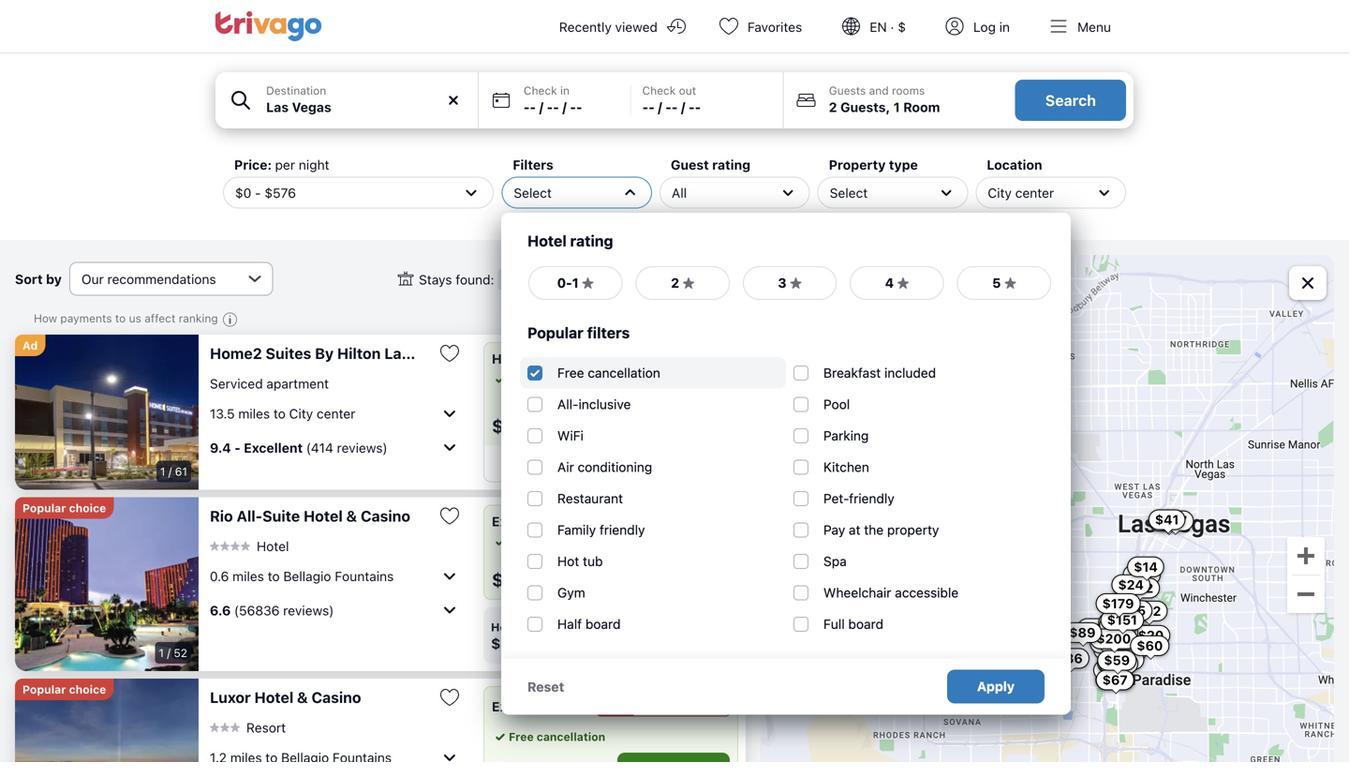 Task type: describe. For each thing, give the bounding box(es) containing it.
destination
[[266, 84, 326, 97]]

choice for rio
[[69, 501, 106, 515]]

hotel inside rio all-suite hotel & casino button
[[304, 507, 343, 525]]

apply button
[[947, 670, 1045, 703]]

$49 $36
[[1057, 635, 1132, 666]]

wheelchair
[[824, 585, 892, 600]]

$20 button
[[1132, 625, 1171, 646]]

$36 inside $49 $36
[[1057, 650, 1083, 666]]

hotel for hotel
[[257, 538, 289, 554]]

ad
[[22, 339, 38, 352]]

0 horizontal spatial reviews)
[[283, 602, 334, 618]]

$24 button
[[1112, 574, 1151, 595]]

Kitchen checkbox
[[794, 460, 809, 475]]

night
[[299, 157, 330, 172]]

center inside button
[[317, 406, 356, 421]]

recently viewed button
[[537, 0, 703, 52]]

$21
[[602, 635, 628, 652]]

0 vertical spatial city
[[988, 185, 1012, 200]]

luxor hotel & casino
[[210, 688, 361, 706]]

popular choice button for luxor hotel & casino
[[15, 679, 114, 700]]

all- inside button
[[237, 507, 263, 525]]

free for luxor hotel & casino
[[509, 730, 534, 743]]

sort
[[15, 271, 43, 287]]

accessible
[[895, 585, 959, 600]]

$200 $14
[[1097, 559, 1158, 646]]

home2 inside 'button'
[[554, 457, 592, 470]]

home2 suites by hilton las vegas northwest button
[[210, 344, 538, 363]]

price: per night
[[234, 157, 330, 172]]

Full board checkbox
[[794, 616, 809, 631]]

1 horizontal spatial at
[[849, 522, 861, 538]]

$50 button
[[1105, 649, 1145, 670]]

popular choice button for rio all-suite hotel & casino
[[15, 497, 114, 519]]

search button
[[1016, 80, 1127, 121]]

$151
[[1108, 612, 1138, 628]]

guest rating
[[671, 157, 751, 172]]

$67
[[1103, 672, 1128, 687]]

pet-friendly
[[824, 491, 895, 506]]

0 vertical spatial to
[[115, 312, 126, 325]]

$240 $20
[[1097, 627, 1164, 651]]

en · $ button
[[825, 0, 929, 52]]

miles for all-
[[233, 568, 264, 584]]

$42 button
[[1129, 601, 1168, 621]]

1 vertical spatial pay
[[824, 522, 846, 538]]

price:
[[234, 157, 272, 172]]

Gym checkbox
[[528, 585, 543, 600]]

to for rio
[[268, 568, 280, 584]]

13.5
[[210, 406, 235, 421]]

check out -- / -- / --
[[643, 84, 701, 115]]

payments
[[60, 312, 112, 325]]

location
[[987, 157, 1043, 172]]

$200 button
[[1090, 629, 1138, 649]]

menu button
[[1033, 0, 1134, 52]]

$89 for $89
[[1105, 615, 1132, 630]]

4
[[885, 275, 894, 291]]

select for property type
[[830, 185, 868, 200]]

inclusive
[[579, 396, 631, 412]]

3
[[778, 275, 787, 291]]

room
[[904, 99, 941, 115]]

map region
[[761, 255, 1335, 762]]

popular choice for rio all-suite hotel & casino
[[22, 501, 106, 515]]

home2 suites by hilton las vegas northwest, (las vegas, usa) image
[[15, 335, 199, 490]]

rio all-suite hotel & casino
[[210, 507, 411, 525]]

free for rio all-suite hotel & casino
[[509, 535, 534, 548]]

luxor hotel & casino button
[[210, 688, 424, 707]]

0 vertical spatial $59
[[1106, 625, 1132, 641]]

61
[[175, 465, 187, 478]]

Destination field
[[216, 72, 478, 128]]

half board
[[558, 616, 621, 632]]

0 horizontal spatial $152
[[492, 415, 536, 437]]

reset
[[528, 679, 564, 694]]

bellagio
[[283, 568, 331, 584]]

$93 button
[[1096, 669, 1135, 690]]

$74
[[908, 514, 933, 529]]

city inside button
[[289, 406, 313, 421]]

2 inside button
[[671, 275, 680, 291]]

recently
[[559, 19, 612, 35]]

0 vertical spatial $59 button
[[1100, 623, 1139, 643]]

1 horizontal spatial included
[[885, 365, 937, 381]]

Hot tub checkbox
[[528, 554, 543, 569]]

0 vertical spatial popular
[[528, 324, 584, 342]]

free cancellation for rio all-suite hotel & casino
[[509, 535, 606, 548]]

lowest
[[626, 620, 663, 634]]

0-1 button
[[528, 265, 624, 301]]

resort button
[[210, 719, 286, 736]]

$179
[[1103, 596, 1135, 611]]

$50
[[1112, 652, 1138, 667]]

popular for luxor hotel & casino
[[22, 683, 66, 696]]

1 vertical spatial pay at the property
[[824, 522, 940, 538]]

6.6 (56836 reviews)
[[210, 602, 334, 618]]

apartment
[[267, 376, 329, 391]]

us
[[129, 312, 141, 325]]

13.5 miles to city center
[[210, 406, 356, 421]]

less
[[638, 701, 664, 714]]

view
[[629, 412, 664, 430]]

9.4 - excellent (414 reviews)
[[210, 440, 388, 455]]

per
[[275, 157, 295, 172]]

free cancellation for luxor hotel & casino
[[509, 730, 606, 743]]

fountains
[[335, 568, 394, 584]]

home2 suites by hilton las vegas northwest
[[210, 344, 538, 362]]

popular filters
[[528, 324, 630, 342]]

1 horizontal spatial $36 button
[[1149, 511, 1188, 531]]

pet-
[[824, 491, 849, 506]]

0 vertical spatial center
[[1016, 185, 1055, 200]]

deal
[[668, 412, 700, 430]]

Wheelchair accessible checkbox
[[794, 585, 809, 600]]

1 left 61
[[160, 465, 165, 478]]

$20
[[1138, 627, 1164, 643]]

guests and rooms 2 guests, 1 room
[[829, 84, 941, 115]]

parking
[[824, 428, 869, 443]]

by
[[315, 344, 334, 362]]

$240
[[1097, 635, 1131, 651]]

friendly for pet-friendly
[[849, 491, 895, 506]]

cancellation for rio all-suite hotel & casino
[[537, 535, 606, 548]]

$97
[[1130, 567, 1155, 582]]

our lowest price: $21
[[602, 620, 698, 652]]

0 vertical spatial free
[[558, 365, 584, 381]]

casino inside button
[[361, 507, 411, 525]]

$
[[898, 19, 906, 35]]

$60
[[1137, 638, 1164, 653]]

usual
[[695, 701, 725, 714]]

$42
[[1136, 603, 1162, 619]]

en
[[870, 19, 887, 35]]

choice for luxor
[[69, 683, 106, 696]]

sort by
[[15, 271, 62, 287]]

in for log
[[1000, 19, 1010, 35]]

Pay at the property checkbox
[[794, 522, 809, 537]]

board for half board
[[586, 616, 621, 632]]

$192
[[1122, 580, 1154, 596]]

guests,
[[841, 99, 891, 115]]

home2 inside button
[[210, 344, 262, 362]]

5
[[993, 275, 1001, 291]]

1 left 52
[[159, 646, 164, 659]]

breakfast included inside "button"
[[509, 373, 608, 386]]

3 button
[[742, 265, 838, 301]]

1 vertical spatial property
[[888, 522, 940, 538]]

hotel rating
[[528, 232, 613, 250]]

$305
[[1112, 603, 1146, 618]]

$576
[[265, 185, 296, 200]]

trivago logo image
[[216, 11, 322, 41]]

suite
[[263, 507, 300, 525]]

the inside button
[[664, 373, 681, 386]]

favorites link
[[703, 0, 825, 52]]

$151 button
[[1101, 610, 1144, 630]]

rio
[[210, 507, 233, 525]]

reset button
[[528, 678, 564, 695]]

vegas
[[413, 344, 458, 362]]

$36 inside button
[[1156, 513, 1182, 529]]

affect
[[145, 312, 176, 325]]

how payments to us affect ranking button
[[34, 311, 242, 331]]

0 vertical spatial $28 button
[[1077, 618, 1116, 639]]

check in -- / -- / --
[[524, 84, 583, 115]]

rating for hotel rating
[[570, 232, 613, 250]]

pay at the property inside pay at the property button
[[628, 373, 730, 386]]

$39
[[1106, 656, 1132, 671]]

WiFi checkbox
[[528, 428, 543, 443]]

2 inside guests and rooms 2 guests, 1 room
[[829, 99, 838, 115]]

pay inside button
[[628, 373, 647, 386]]

air conditioning
[[558, 459, 653, 475]]



Task type: vqa. For each thing, say whether or not it's contained in the screenshot.
THE $125 button to the right
no



Task type: locate. For each thing, give the bounding box(es) containing it.
property down pet-friendly
[[888, 522, 940, 538]]

Destination search field
[[266, 97, 467, 117]]

0 vertical spatial choice
[[69, 501, 106, 515]]

reviews) down "bellagio"
[[283, 602, 334, 618]]

$36 left $240 button
[[1057, 650, 1083, 666]]

1 vertical spatial at
[[849, 522, 861, 538]]

free cancellation button up hot tub checkbox
[[492, 533, 606, 550]]

reviews) right the (414
[[337, 440, 388, 455]]

search
[[1046, 91, 1097, 109]]

northwest
[[462, 344, 538, 362]]

0 vertical spatial miles
[[238, 406, 270, 421]]

expedia down restaurant option
[[492, 514, 543, 529]]

included
[[885, 365, 937, 381], [562, 373, 608, 386]]

popular choice for luxor hotel & casino
[[22, 683, 106, 696]]

$128
[[1100, 642, 1133, 657]]

1 vertical spatial 2
[[671, 275, 680, 291]]

$89
[[1105, 615, 1132, 630], [1070, 625, 1096, 640]]

how
[[34, 312, 57, 325]]

& up fountains
[[346, 507, 357, 525]]

0 vertical spatial casino
[[361, 507, 411, 525]]

0 horizontal spatial board
[[586, 616, 621, 632]]

$24
[[1119, 577, 1144, 592]]

pay up spa
[[824, 522, 846, 538]]

hotel left site
[[491, 620, 522, 634]]

1 free cancellation button from the top
[[492, 533, 606, 550]]

breakfast inside "button"
[[509, 373, 559, 386]]

0 vertical spatial expedia
[[492, 514, 543, 529]]

0 vertical spatial $36 button
[[1149, 511, 1188, 531]]

free cancellation up inclusive
[[558, 365, 661, 381]]

clear image
[[445, 92, 462, 109]]

cancellation up hot
[[537, 535, 606, 548]]

check inside "check out -- / -- / --"
[[643, 84, 676, 97]]

$36
[[1156, 513, 1182, 529], [1057, 650, 1083, 666]]

1 vertical spatial reviews)
[[283, 602, 334, 618]]

property inside pay at the property button
[[684, 373, 730, 386]]

0 horizontal spatial 2
[[671, 275, 680, 291]]

0 horizontal spatial check
[[524, 84, 557, 97]]

free up hot tub checkbox
[[509, 535, 534, 548]]

$36 button up $14
[[1149, 511, 1188, 531]]

1 vertical spatial free
[[509, 535, 534, 548]]

1 vertical spatial free cancellation
[[509, 535, 606, 548]]

friendly up tub
[[600, 522, 645, 538]]

0 vertical spatial &
[[346, 507, 357, 525]]

1 horizontal spatial $152
[[910, 274, 942, 289]]

0 vertical spatial $25 button
[[1100, 615, 1138, 636]]

1 vertical spatial free cancellation button
[[492, 728, 606, 745]]

All-inclusive checkbox
[[528, 397, 543, 412]]

1 vertical spatial &
[[297, 688, 308, 706]]

0 vertical spatial pay
[[628, 373, 647, 386]]

free cancellation down reset button
[[509, 730, 606, 743]]

2 expedia from the top
[[492, 699, 543, 714]]

check for check out -- / -- / --
[[643, 84, 676, 97]]

check up filters
[[524, 84, 557, 97]]

$59 button
[[1100, 623, 1139, 643], [1098, 650, 1137, 671]]

0 vertical spatial rating
[[713, 157, 751, 172]]

0 vertical spatial popular choice
[[22, 501, 106, 515]]

1 choice from the top
[[69, 501, 106, 515]]

0-1
[[557, 275, 579, 291]]

& inside button
[[346, 507, 357, 525]]

Air conditioning checkbox
[[528, 460, 543, 475]]

1 select from the left
[[514, 185, 552, 200]]

1 popular choice from the top
[[22, 501, 106, 515]]

& inside button
[[297, 688, 308, 706]]

select down filters
[[514, 185, 552, 200]]

to down serviced apartment at the left of page
[[274, 406, 286, 421]]

2 horizontal spatial home2
[[554, 457, 592, 470]]

1 vertical spatial casino
[[312, 688, 361, 706]]

$179 button
[[1096, 593, 1141, 614]]

1 down hotel rating
[[572, 275, 579, 291]]

half
[[558, 616, 582, 632]]

0 vertical spatial popular choice button
[[15, 497, 114, 519]]

rooms
[[892, 84, 925, 97]]

1 vertical spatial $152
[[492, 415, 536, 437]]

pay at the property down pet-friendly
[[824, 522, 940, 538]]

all-inclusive
[[558, 396, 631, 412]]

luxor hotel & casino, (las vegas, usa) image
[[15, 679, 199, 762]]

1 inside guests and rooms 2 guests, 1 room
[[894, 99, 900, 115]]

center down location
[[1016, 185, 1055, 200]]

0 horizontal spatial breakfast included
[[509, 373, 608, 386]]

to for home2
[[274, 406, 286, 421]]

$59
[[1106, 625, 1132, 641], [1104, 652, 1130, 668]]

cancellation up inclusive
[[588, 365, 661, 381]]

$152 right 4
[[910, 274, 942, 289]]

1 vertical spatial friendly
[[600, 522, 645, 538]]

1 inside 'button'
[[572, 275, 579, 291]]

0 horizontal spatial pay
[[628, 373, 647, 386]]

$152 down all-inclusive checkbox in the bottom left of the page
[[492, 415, 536, 437]]

$25 inside $25 $192
[[1104, 655, 1130, 670]]

1 vertical spatial $59
[[1104, 652, 1130, 668]]

city down apartment
[[289, 406, 313, 421]]

0 vertical spatial reviews)
[[337, 440, 388, 455]]

at
[[650, 373, 661, 386], [849, 522, 861, 538]]

0 vertical spatial pay at the property
[[628, 373, 730, 386]]

guests
[[829, 84, 866, 97]]

45%
[[602, 701, 629, 714]]

board up $21
[[586, 616, 621, 632]]

hot
[[558, 553, 580, 569]]

in for check
[[560, 84, 570, 97]]

1 board from the left
[[586, 616, 621, 632]]

pay at the property up the "deal"
[[628, 373, 730, 386]]

0 horizontal spatial friendly
[[600, 522, 645, 538]]

booking
[[567, 272, 616, 287]]

0 horizontal spatial included
[[562, 373, 608, 386]]

board for full board
[[849, 616, 884, 632]]

0 horizontal spatial $36
[[1057, 650, 1083, 666]]

$39 button
[[1099, 653, 1139, 674]]

full board
[[824, 616, 884, 632]]

1 vertical spatial $28 button
[[1094, 660, 1133, 680]]

$47 button
[[1109, 641, 1148, 661]]

las
[[384, 344, 410, 362]]

2 board from the left
[[849, 616, 884, 632]]

0 horizontal spatial breakfast
[[509, 373, 559, 386]]

0 vertical spatial free cancellation
[[558, 365, 661, 381]]

2
[[829, 99, 838, 115], [671, 275, 680, 291]]

in inside "button"
[[1000, 19, 1010, 35]]

$41
[[1156, 512, 1180, 527]]

rating right guest
[[713, 157, 751, 172]]

breakfast included
[[824, 365, 937, 381], [509, 373, 608, 386]]

rating
[[713, 157, 751, 172], [570, 232, 613, 250]]

$192 button
[[1115, 578, 1161, 598]]

/
[[539, 99, 544, 115], [563, 99, 567, 115], [658, 99, 662, 115], [681, 99, 686, 115], [168, 465, 172, 478], [167, 646, 171, 659]]

air
[[558, 459, 574, 475]]

0 vertical spatial all-
[[558, 396, 579, 412]]

to left "bellagio"
[[268, 568, 280, 584]]

to left 'us' in the top of the page
[[115, 312, 126, 325]]

select down property at the right top of page
[[830, 185, 868, 200]]

1 vertical spatial $59 button
[[1098, 650, 1137, 671]]

center
[[1016, 185, 1055, 200], [317, 406, 356, 421]]

check for check in -- / -- / --
[[524, 84, 557, 97]]

5 button
[[957, 265, 1053, 301]]

hotel down suite
[[257, 538, 289, 554]]

2 popular choice from the top
[[22, 683, 106, 696]]

pool
[[824, 396, 850, 412]]

1 vertical spatial all-
[[237, 507, 263, 525]]

cancellation for luxor hotel & casino
[[537, 730, 606, 743]]

1 horizontal spatial $36
[[1156, 513, 1182, 529]]

2 select from the left
[[830, 185, 868, 200]]

ranking
[[179, 312, 218, 325]]

0 horizontal spatial select
[[514, 185, 552, 200]]

2 choice from the top
[[69, 683, 106, 696]]

included down 4 button
[[885, 365, 937, 381]]

0 vertical spatial $152
[[910, 274, 942, 289]]

Pet-friendly checkbox
[[794, 491, 809, 506]]

0 horizontal spatial center
[[317, 406, 356, 421]]

1 horizontal spatial friendly
[[849, 491, 895, 506]]

breakfast up the pool
[[824, 365, 881, 381]]

1 horizontal spatial board
[[849, 616, 884, 632]]

2 button
[[635, 265, 731, 301]]

0 horizontal spatial city
[[289, 406, 313, 421]]

our
[[602, 620, 623, 634]]

miles right 0.6
[[233, 568, 264, 584]]

1 / 52
[[159, 646, 187, 659]]

hotel inside 'hotel' button
[[257, 538, 289, 554]]

1 vertical spatial popular choice button
[[15, 679, 114, 700]]

0 vertical spatial free cancellation button
[[492, 533, 606, 550]]

free cancellation button for rio all-suite hotel & casino
[[492, 533, 606, 550]]

1 horizontal spatial select
[[830, 185, 868, 200]]

52
[[174, 646, 187, 659]]

all-
[[558, 396, 579, 412], [237, 507, 263, 525]]

wheelchair accessible
[[824, 585, 959, 600]]

0 horizontal spatial the
[[664, 373, 681, 386]]

1 down rooms
[[894, 99, 900, 115]]

casino
[[361, 507, 411, 525], [312, 688, 361, 706]]

site
[[524, 620, 545, 634]]

serviced apartment
[[210, 376, 329, 391]]

board right the full
[[849, 616, 884, 632]]

1 horizontal spatial city
[[988, 185, 1012, 200]]

casino inside button
[[312, 688, 361, 706]]

0 vertical spatial the
[[664, 373, 681, 386]]

at down pet-friendly
[[849, 522, 861, 538]]

$53
[[1126, 627, 1151, 643]]

hotel up resort
[[254, 688, 294, 706]]

miles
[[238, 406, 270, 421], [233, 568, 264, 584]]

cancellation down 45%
[[537, 730, 606, 743]]

2 vertical spatial free cancellation
[[509, 730, 606, 743]]

0 vertical spatial $36
[[1156, 513, 1182, 529]]

$89 inside $89 $60
[[1070, 625, 1096, 640]]

free cancellation button down reset button
[[492, 728, 606, 745]]

Half board checkbox
[[528, 616, 543, 631]]

popular choice
[[22, 501, 106, 515], [22, 683, 106, 696]]

1 horizontal spatial home2
[[492, 351, 538, 366]]

Spa checkbox
[[794, 554, 809, 569]]

Pool checkbox
[[794, 397, 809, 412]]

$74 button
[[902, 511, 940, 532]]

1 vertical spatial $25
[[1104, 655, 1130, 670]]

at inside button
[[650, 373, 661, 386]]

0 vertical spatial property
[[684, 373, 730, 386]]

0 vertical spatial friendly
[[849, 491, 895, 506]]

home2 down wifi
[[554, 457, 592, 470]]

by
[[46, 271, 62, 287]]

suites
[[266, 344, 311, 362]]

Breakfast included checkbox
[[794, 365, 809, 380]]

rio all-suite hotel & casino button
[[210, 507, 424, 525]]

hotel inside luxor hotel & casino button
[[254, 688, 294, 706]]

view deal button
[[617, 404, 730, 438]]

$41 button
[[1149, 509, 1186, 530]]

pay
[[628, 373, 647, 386], [824, 522, 846, 538]]

$89 for $89 $60
[[1070, 625, 1096, 640]]

hotel for hotel site $28
[[491, 620, 522, 634]]

in inside check in -- / -- / --
[[560, 84, 570, 97]]

check left "out"
[[643, 84, 676, 97]]

2 check from the left
[[643, 84, 676, 97]]

0.6 miles to bellagio fountains
[[210, 568, 394, 584]]

$36 button left $240 button
[[1051, 648, 1090, 669]]

1 expedia from the top
[[492, 514, 543, 529]]

restaurant
[[558, 491, 623, 506]]

1 vertical spatial the
[[864, 522, 884, 538]]

1 horizontal spatial pay at the property
[[824, 522, 940, 538]]

all- down breakfast included "button"
[[558, 396, 579, 412]]

0 vertical spatial 2
[[829, 99, 838, 115]]

miles inside the 13.5 miles to city center button
[[238, 406, 270, 421]]

pay up inclusive
[[628, 373, 647, 386]]

the down pet-friendly
[[864, 522, 884, 538]]

check inside check in -- / -- / --
[[524, 84, 557, 97]]

miles right 13.5
[[238, 406, 270, 421]]

in down recently
[[560, 84, 570, 97]]

$0
[[235, 185, 252, 200]]

property up the "deal"
[[684, 373, 730, 386]]

0 horizontal spatial all-
[[237, 507, 263, 525]]

rio all-suite hotel & casino, (las vegas, usa) image
[[15, 497, 199, 671]]

1 horizontal spatial breakfast included
[[824, 365, 937, 381]]

free
[[558, 365, 584, 381], [509, 535, 534, 548], [509, 730, 534, 743]]

resort
[[247, 720, 286, 735]]

rating up booking
[[570, 232, 613, 250]]

0 horizontal spatial &
[[297, 688, 308, 706]]

breakfast up all-inclusive checkbox in the bottom left of the page
[[509, 373, 559, 386]]

in right log
[[1000, 19, 1010, 35]]

0 horizontal spatial home2
[[210, 344, 262, 362]]

and
[[869, 84, 889, 97]]

2 vertical spatial popular
[[22, 683, 66, 696]]

0 horizontal spatial $89
[[1070, 625, 1096, 640]]

home2 image
[[492, 454, 550, 473]]

Family friendly checkbox
[[528, 522, 543, 537]]

$37 button
[[1156, 511, 1194, 531]]

the up view deal button
[[664, 373, 681, 386]]

included up all-inclusive on the left bottom of page
[[562, 373, 608, 386]]

1 popular choice button from the top
[[15, 497, 114, 519]]

1 vertical spatial center
[[317, 406, 356, 421]]

hotel site $28
[[491, 620, 545, 652]]

hotel button
[[210, 538, 289, 554]]

home2 up serviced
[[210, 344, 262, 362]]

$152 inside button
[[910, 274, 942, 289]]

1 horizontal spatial breakfast
[[824, 365, 881, 381]]

center up the (414
[[317, 406, 356, 421]]

1 horizontal spatial property
[[888, 522, 940, 538]]

rating for guest rating
[[713, 157, 751, 172]]

kitchen
[[824, 459, 870, 475]]

breakfast included up the pool
[[824, 365, 937, 381]]

0 horizontal spatial rating
[[570, 232, 613, 250]]

0 horizontal spatial at
[[650, 373, 661, 386]]

$36 up $14
[[1156, 513, 1182, 529]]

hotel right suite
[[304, 507, 343, 525]]

miles for suites
[[238, 406, 270, 421]]

friendly for family friendly
[[600, 522, 645, 538]]

1 vertical spatial $25 button
[[1098, 653, 1136, 673]]

viewed
[[615, 19, 658, 35]]

$89 button
[[1099, 612, 1138, 633], [1063, 622, 1103, 643]]

$25 for $25 $192
[[1104, 655, 1130, 670]]

2 vertical spatial cancellation
[[537, 730, 606, 743]]

1 horizontal spatial reviews)
[[337, 440, 388, 455]]

free right 'free cancellation' option
[[558, 365, 584, 381]]

Restaurant checkbox
[[528, 491, 543, 506]]

expedia down reset button
[[492, 699, 543, 714]]

free cancellation up hot
[[509, 535, 606, 548]]

0 horizontal spatial property
[[684, 373, 730, 386]]

hotel inside hotel site $28
[[491, 620, 522, 634]]

1 vertical spatial miles
[[233, 568, 264, 584]]

hilton
[[337, 344, 381, 362]]

$128 button
[[1094, 639, 1139, 660]]

1 horizontal spatial check
[[643, 84, 676, 97]]

2 popular choice button from the top
[[15, 679, 114, 700]]

0 horizontal spatial in
[[560, 84, 570, 97]]

0 vertical spatial cancellation
[[588, 365, 661, 381]]

Free cancellation checkbox
[[528, 365, 543, 380]]

1 horizontal spatial center
[[1016, 185, 1055, 200]]

free down reset button
[[509, 730, 534, 743]]

hotel for hotel rating
[[528, 232, 567, 250]]

1 horizontal spatial the
[[864, 522, 884, 538]]

0 vertical spatial at
[[650, 373, 661, 386]]

home2 up breakfast included "button"
[[492, 351, 538, 366]]

$28 inside hotel site $28
[[491, 635, 520, 652]]

filters
[[587, 324, 630, 342]]

miles inside 0.6 miles to bellagio fountains button
[[233, 568, 264, 584]]

city down location
[[988, 185, 1012, 200]]

Parking checkbox
[[794, 428, 809, 443]]

0 horizontal spatial pay at the property
[[628, 373, 730, 386]]

1 vertical spatial choice
[[69, 683, 106, 696]]

1 vertical spatial $36 button
[[1051, 648, 1090, 669]]

free cancellation button for luxor hotel & casino
[[492, 728, 606, 745]]

1 vertical spatial expedia
[[492, 699, 543, 714]]

expedia
[[492, 514, 543, 529], [492, 699, 543, 714]]

2 down guests
[[829, 99, 838, 115]]

at up view deal
[[650, 373, 661, 386]]

$25 for $25
[[1106, 617, 1132, 633]]

friendly
[[849, 491, 895, 506], [600, 522, 645, 538]]

2 free cancellation button from the top
[[492, 728, 606, 745]]

than
[[667, 701, 692, 714]]

hotel up 0-
[[528, 232, 567, 250]]

2 right sites
[[671, 275, 680, 291]]

1 vertical spatial to
[[274, 406, 286, 421]]

1 check from the left
[[524, 84, 557, 97]]

& right luxor
[[297, 688, 308, 706]]

included inside "button"
[[562, 373, 608, 386]]

popular for rio all-suite hotel & casino
[[22, 501, 66, 515]]

13.5 miles to city center button
[[210, 398, 461, 428]]

1 vertical spatial $36
[[1057, 650, 1083, 666]]

reviews)
[[337, 440, 388, 455], [283, 602, 334, 618]]

all- right rio
[[237, 507, 263, 525]]

friendly down kitchen
[[849, 491, 895, 506]]

pay at the property button
[[611, 371, 730, 388]]

breakfast included up all-inclusive checkbox in the bottom left of the page
[[509, 373, 608, 386]]

select for filters
[[514, 185, 552, 200]]



